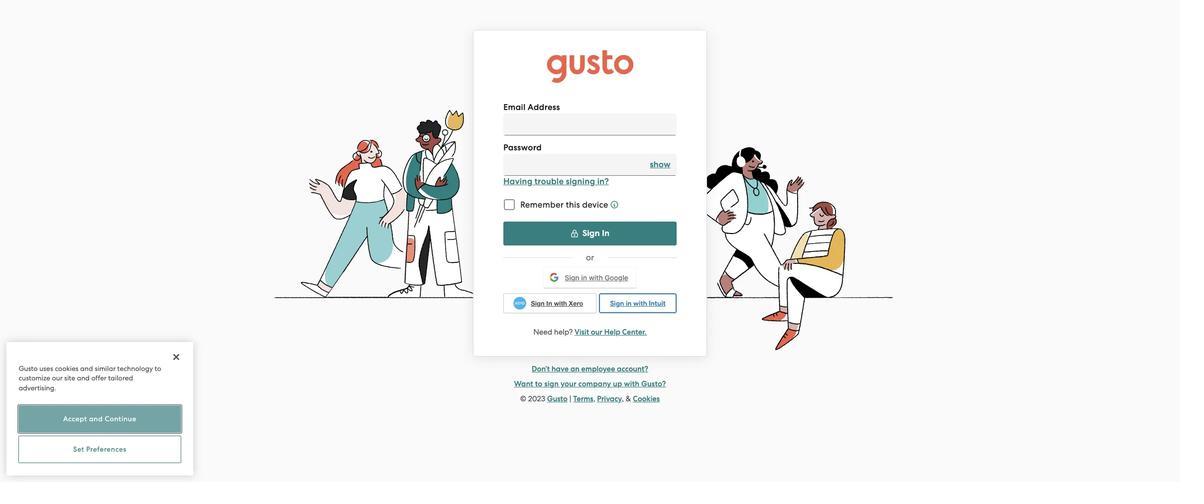 Task type: describe. For each thing, give the bounding box(es) containing it.
sign in with intuit link
[[599, 293, 677, 314]]

1 horizontal spatial gusto
[[547, 395, 568, 404]]

help
[[604, 328, 621, 337]]

gusto uses cookies and similar technology to customize our site and offer tailored advertising.
[[19, 364, 161, 392]]

don't have an       employee account? link
[[532, 365, 649, 374]]

similar
[[95, 364, 116, 372]]

show
[[650, 159, 671, 170]]

gusto link
[[547, 395, 568, 404]]

technology
[[117, 364, 153, 372]]

Remember this device checkbox
[[499, 194, 521, 216]]

don't
[[532, 365, 550, 374]]

don't have an       employee account?
[[532, 365, 649, 374]]

tailored
[[108, 374, 133, 382]]

remember this device
[[521, 200, 608, 210]]

with for google
[[589, 274, 603, 282]]

© 2023 gusto | terms , privacy , & cookies
[[520, 395, 660, 404]]

this
[[566, 200, 580, 210]]

set preferences
[[73, 446, 127, 454]]

google
[[605, 274, 628, 282]]

sign in button
[[504, 222, 677, 246]]

intuit
[[649, 299, 666, 308]]

having trouble signing in? link
[[504, 176, 677, 188]]

your
[[561, 380, 577, 389]]

cookies
[[633, 395, 660, 404]]

2023
[[528, 395, 545, 404]]

offer
[[91, 374, 107, 382]]

our inside the gusto uses cookies and similar technology to customize our site and offer tailored advertising.
[[52, 374, 63, 382]]

password
[[504, 143, 542, 153]]

uses
[[39, 364, 53, 372]]

cookies link
[[633, 395, 660, 404]]

visit our help center. link
[[575, 328, 647, 337]]

have
[[552, 365, 569, 374]]

xero
[[569, 299, 583, 307]]

to inside the gusto uses cookies and similar technology to customize our site and offer tailored advertising.
[[155, 364, 161, 372]]

help?
[[554, 328, 573, 337]]

want to sign your company up with gusto?
[[514, 380, 666, 389]]

cookies
[[55, 364, 79, 372]]

1 horizontal spatial our
[[591, 328, 603, 337]]

employee
[[581, 365, 615, 374]]

with right up
[[624, 380, 640, 389]]

|
[[570, 395, 572, 404]]

want to sign your company up with gusto? link
[[514, 378, 666, 390]]

sign
[[545, 380, 559, 389]]

sign in with google
[[565, 274, 628, 282]]

sign for sign in with xero
[[531, 299, 545, 307]]

accept and continue
[[63, 415, 137, 423]]

having
[[504, 176, 533, 187]]

having trouble signing in?
[[504, 176, 609, 187]]

or
[[586, 253, 594, 263]]

gusto logo image
[[547, 50, 634, 83]]

advertising.
[[19, 384, 56, 392]]

gusto?
[[642, 380, 666, 389]]

set
[[73, 446, 84, 454]]

email address
[[504, 102, 560, 113]]

with for xero
[[554, 299, 567, 307]]

device
[[582, 200, 608, 210]]

sign in with intuit
[[610, 299, 666, 308]]

1 vertical spatial and
[[77, 374, 90, 382]]

remember
[[521, 200, 564, 210]]

with for intuit
[[633, 299, 647, 308]]

information: remember this device image
[[611, 201, 619, 209]]



Task type: vqa. For each thing, say whether or not it's contained in the screenshot.
Gusto to the bottom
yes



Task type: locate. For each thing, give the bounding box(es) containing it.
1 vertical spatial in
[[547, 299, 552, 307]]

Email Address field
[[504, 114, 677, 136]]

0 vertical spatial in
[[602, 228, 610, 239]]

Password password field
[[504, 154, 677, 176]]

in left xero
[[547, 299, 552, 307]]

and up 'offer'
[[80, 364, 93, 372]]

trouble
[[535, 176, 564, 187]]

continue
[[105, 415, 137, 423]]

signing
[[566, 176, 595, 187]]

to right technology
[[155, 364, 161, 372]]

sign down google
[[610, 299, 624, 308]]

0 vertical spatial our
[[591, 328, 603, 337]]

our right visit
[[591, 328, 603, 337]]

sign up xero
[[565, 274, 580, 282]]

center.
[[622, 328, 647, 337]]

sign for sign in
[[583, 228, 600, 239]]

0 horizontal spatial our
[[52, 374, 63, 382]]

terms
[[573, 395, 594, 404]]

site
[[64, 374, 75, 382]]

gusto inside the gusto uses cookies and similar technology to customize our site and offer tailored advertising.
[[19, 364, 38, 372]]

2 vertical spatial and
[[89, 415, 103, 423]]

sign in with xero
[[531, 299, 583, 307]]

, left &
[[622, 395, 624, 404]]

xero logo image
[[514, 297, 527, 310]]

sign in
[[583, 228, 610, 239]]

0 horizontal spatial in
[[581, 274, 587, 282]]

and right accept
[[89, 415, 103, 423]]

sign
[[583, 228, 600, 239], [565, 274, 580, 282], [610, 299, 624, 308], [531, 299, 545, 307]]

in
[[581, 274, 587, 282], [626, 299, 632, 308]]

with left intuit at the right bottom of page
[[633, 299, 647, 308]]

&
[[626, 395, 631, 404]]

in down google
[[626, 299, 632, 308]]

sign for sign in with intuit
[[610, 299, 624, 308]]

privacy link
[[597, 395, 622, 404]]

sign up or on the bottom of page
[[583, 228, 600, 239]]

in inside 'button'
[[602, 228, 610, 239]]

with
[[589, 274, 603, 282], [633, 299, 647, 308], [554, 299, 567, 307], [624, 380, 640, 389]]

0 horizontal spatial to
[[155, 364, 161, 372]]

want
[[514, 380, 534, 389]]

privacy
[[597, 395, 622, 404]]

sign right 'xero logo'
[[531, 299, 545, 307]]

and right the site
[[77, 374, 90, 382]]

©
[[520, 395, 527, 404]]

accept and continue button
[[19, 405, 181, 433]]

sign inside sign in with intuit link
[[610, 299, 624, 308]]

an
[[571, 365, 580, 374]]

gusto left |
[[547, 395, 568, 404]]

our
[[591, 328, 603, 337], [52, 374, 63, 382]]

1 vertical spatial our
[[52, 374, 63, 382]]

sign in with xero link
[[504, 293, 597, 314], [504, 293, 597, 313]]

in for sign in with xero
[[547, 299, 552, 307]]

0 vertical spatial in
[[581, 274, 587, 282]]

accept
[[63, 415, 87, 423]]

account?
[[617, 365, 649, 374]]

0 vertical spatial and
[[80, 364, 93, 372]]

set preferences button
[[19, 436, 181, 463]]

our left the site
[[52, 374, 63, 382]]

1 horizontal spatial to
[[535, 380, 543, 389]]

sign in with google link
[[544, 268, 636, 288]]

terms link
[[573, 395, 594, 404]]

1 horizontal spatial in
[[602, 228, 610, 239]]

1 vertical spatial in
[[626, 299, 632, 308]]

2 , from the left
[[622, 395, 624, 404]]

preferences
[[86, 446, 127, 454]]

to
[[155, 364, 161, 372], [535, 380, 543, 389]]

gusto
[[19, 364, 38, 372], [547, 395, 568, 404]]

in?
[[597, 176, 609, 187]]

in inside "link"
[[581, 274, 587, 282]]

in for sign in with google
[[581, 274, 587, 282]]

show button
[[650, 159, 671, 171]]

0 horizontal spatial in
[[547, 299, 552, 307]]

in down device
[[602, 228, 610, 239]]

0 vertical spatial to
[[155, 364, 161, 372]]

0 horizontal spatial ,
[[594, 395, 596, 404]]

with inside "link"
[[589, 274, 603, 282]]

up
[[613, 380, 622, 389]]

and inside button
[[89, 415, 103, 423]]

to left sign
[[535, 380, 543, 389]]

in for sign in with intuit
[[626, 299, 632, 308]]

need help? visit our help center.
[[534, 328, 647, 337]]

in down or on the bottom of page
[[581, 274, 587, 282]]

1 , from the left
[[594, 395, 596, 404]]

sign for sign in with google
[[565, 274, 580, 282]]

in
[[602, 228, 610, 239], [547, 299, 552, 307]]

0 horizontal spatial gusto
[[19, 364, 38, 372]]

and
[[80, 364, 93, 372], [77, 374, 90, 382], [89, 415, 103, 423]]

in for sign in
[[602, 228, 610, 239]]

1 vertical spatial to
[[535, 380, 543, 389]]

0 vertical spatial gusto
[[19, 364, 38, 372]]

visit
[[575, 328, 589, 337]]

company
[[579, 380, 611, 389]]

, down company
[[594, 395, 596, 404]]

customize
[[19, 374, 50, 382]]

with left google
[[589, 274, 603, 282]]

need
[[534, 328, 553, 337]]

,
[[594, 395, 596, 404], [622, 395, 624, 404]]

sign inside sign in 'button'
[[583, 228, 600, 239]]

with left xero
[[554, 299, 567, 307]]

1 horizontal spatial in
[[626, 299, 632, 308]]

sign inside sign in with google "link"
[[565, 274, 580, 282]]

gusto up customize
[[19, 364, 38, 372]]

1 vertical spatial gusto
[[547, 395, 568, 404]]

address
[[528, 102, 560, 113]]

email
[[504, 102, 526, 113]]

1 horizontal spatial ,
[[622, 395, 624, 404]]



